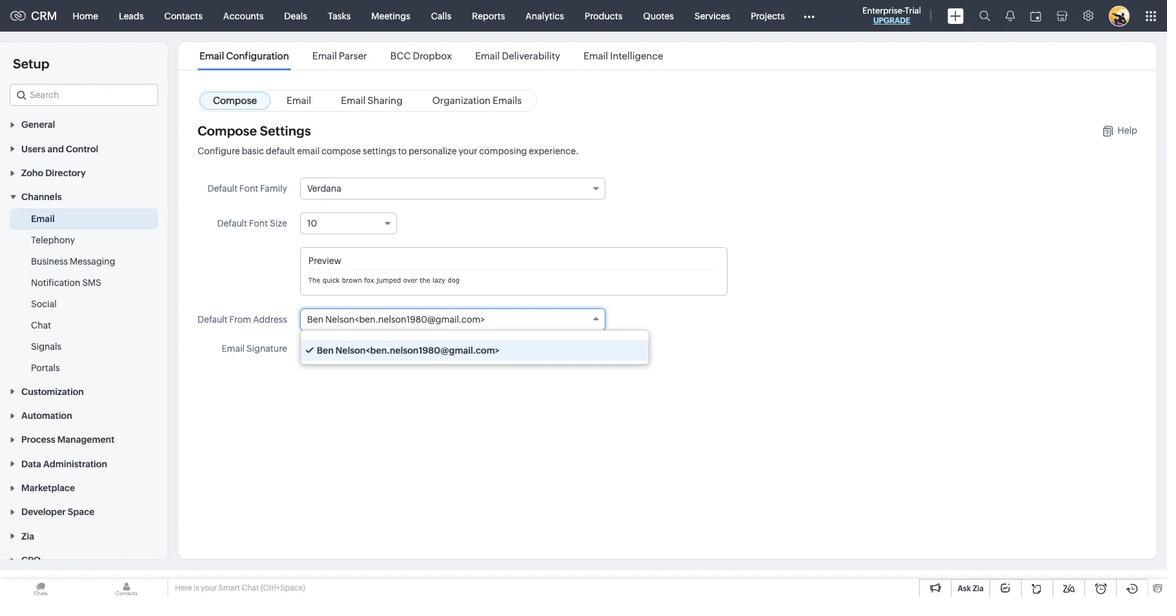 Task type: locate. For each thing, give the bounding box(es) containing it.
email
[[199, 50, 224, 61], [312, 50, 337, 61], [475, 50, 500, 61], [584, 50, 608, 61], [287, 95, 311, 106], [341, 95, 366, 106], [31, 214, 55, 224], [222, 343, 245, 354]]

analytics
[[526, 11, 564, 21]]

your left composing
[[459, 146, 477, 156]]

list
[[188, 42, 675, 70]]

1 horizontal spatial chat
[[242, 584, 259, 593]]

font
[[239, 183, 258, 194], [249, 218, 268, 229]]

default for default from address
[[198, 314, 227, 325]]

ben nelson<ben.nelson1980@gmail.com> down jumped
[[307, 314, 485, 325]]

email link down the channels
[[31, 213, 55, 226]]

0 horizontal spatial chat
[[31, 320, 51, 331]]

bcc dropbox
[[390, 50, 452, 61]]

default for default font size
[[217, 218, 247, 229]]

email sharing link
[[327, 92, 416, 110]]

0 horizontal spatial signature
[[246, 343, 287, 354]]

is
[[194, 584, 199, 593]]

create menu image
[[948, 8, 964, 24]]

0 vertical spatial chat
[[31, 320, 51, 331]]

composing
[[479, 146, 527, 156]]

profile element
[[1101, 0, 1137, 31]]

1 vertical spatial ben
[[317, 345, 334, 356]]

email left parser
[[312, 50, 337, 61]]

email deliverability
[[475, 50, 560, 61]]

Ben Nelson<ben.nelson1980@gmail.com> field
[[300, 309, 606, 330]]

email down the channels
[[31, 214, 55, 224]]

calendar image
[[1030, 11, 1041, 21]]

0 vertical spatial zia
[[21, 531, 34, 541]]

zia inside dropdown button
[[21, 531, 34, 541]]

nelson<ben.nelson1980@gmail.com> inside option
[[336, 345, 500, 356]]

zoho directory button
[[0, 161, 168, 185]]

nelson<ben.nelson1980@gmail.com> down ben nelson<ben.nelson1980@gmail.com> field
[[336, 345, 500, 356]]

10 field
[[300, 212, 397, 234]]

email down products
[[584, 50, 608, 61]]

Other Modules field
[[795, 5, 823, 26]]

1 vertical spatial chat
[[242, 584, 259, 593]]

automation
[[21, 411, 72, 421]]

bcc dropbox link
[[388, 50, 454, 61]]

email link up settings
[[273, 92, 325, 110]]

accounts link
[[213, 0, 274, 31]]

configuration
[[226, 50, 289, 61]]

compose for compose
[[213, 95, 257, 106]]

1 vertical spatial your
[[201, 584, 217, 593]]

default
[[208, 183, 237, 194], [217, 218, 247, 229], [198, 314, 227, 325]]

compose link
[[199, 92, 270, 110]]

None field
[[10, 84, 158, 106]]

bcc
[[390, 50, 411, 61]]

management
[[57, 435, 115, 445]]

jumped
[[377, 276, 401, 284]]

2 vertical spatial default
[[198, 314, 227, 325]]

email for email intelligence
[[584, 50, 608, 61]]

zia right ask
[[973, 584, 984, 593]]

verdana
[[307, 183, 341, 194]]

and
[[47, 144, 64, 154]]

0 vertical spatial your
[[459, 146, 477, 156]]

process management
[[21, 435, 115, 445]]

ben inside field
[[307, 314, 324, 325]]

configure
[[198, 146, 240, 156]]

users and control button
[[0, 136, 168, 161]]

email parser
[[312, 50, 367, 61]]

basic
[[242, 146, 264, 156]]

family
[[260, 183, 287, 194]]

0 vertical spatial email link
[[273, 92, 325, 110]]

create menu element
[[940, 0, 971, 31]]

1 signature from the left
[[246, 343, 287, 354]]

enterprise-trial upgrade
[[862, 6, 921, 25]]

compose inside 'link'
[[213, 95, 257, 106]]

compose
[[213, 95, 257, 106], [198, 123, 257, 138]]

deals link
[[274, 0, 318, 31]]

messaging
[[70, 257, 115, 267]]

list containing email configuration
[[188, 42, 675, 70]]

email for email configuration
[[199, 50, 224, 61]]

1 vertical spatial nelson<ben.nelson1980@gmail.com>
[[336, 345, 500, 356]]

data administration button
[[0, 451, 168, 476]]

0 horizontal spatial your
[[201, 584, 217, 593]]

chat link
[[31, 319, 51, 332]]

zia
[[21, 531, 34, 541], [973, 584, 984, 593]]

font left the family
[[239, 183, 258, 194]]

1 vertical spatial zia
[[973, 584, 984, 593]]

email down reports link
[[475, 50, 500, 61]]

1 vertical spatial default
[[217, 218, 247, 229]]

trial
[[905, 6, 921, 15]]

your
[[459, 146, 477, 156], [201, 584, 217, 593]]

1 vertical spatial ben nelson<ben.nelson1980@gmail.com>
[[317, 345, 500, 356]]

email up settings
[[287, 95, 311, 106]]

email for email parser
[[312, 50, 337, 61]]

1 horizontal spatial signature
[[340, 343, 381, 354]]

data
[[21, 459, 41, 469]]

ben nelson<ben.nelson1980@gmail.com> option
[[301, 340, 649, 361]]

quotes
[[643, 11, 674, 21]]

your right the is
[[201, 584, 217, 593]]

0 vertical spatial ben
[[307, 314, 324, 325]]

0 vertical spatial font
[[239, 183, 258, 194]]

social link
[[31, 298, 57, 311]]

signature right new
[[340, 343, 381, 354]]

default
[[266, 146, 295, 156]]

1 vertical spatial compose
[[198, 123, 257, 138]]

chat down social link
[[31, 320, 51, 331]]

ben nelson<ben.nelson1980@gmail.com> inside field
[[307, 314, 485, 325]]

default for default font family
[[208, 183, 237, 194]]

signals link
[[31, 340, 61, 353]]

projects link
[[741, 0, 795, 31]]

0 vertical spatial nelson<ben.nelson1980@gmail.com>
[[325, 314, 485, 325]]

zia up cpq
[[21, 531, 34, 541]]

compose
[[321, 146, 361, 156]]

0 vertical spatial compose
[[213, 95, 257, 106]]

font left size
[[249, 218, 268, 229]]

default down configure
[[208, 183, 237, 194]]

compose up compose settings
[[213, 95, 257, 106]]

chats image
[[0, 579, 81, 597]]

font for size
[[249, 218, 268, 229]]

notification sms
[[31, 278, 101, 288]]

nelson<ben.nelson1980@gmail.com> inside field
[[325, 314, 485, 325]]

nelson<ben.nelson1980@gmail.com> down over
[[325, 314, 485, 325]]

default down 'default font family'
[[217, 218, 247, 229]]

upgrade
[[873, 16, 910, 25]]

0 vertical spatial default
[[208, 183, 237, 194]]

add
[[300, 343, 317, 354]]

default font size
[[217, 218, 287, 229]]

marketplace button
[[0, 476, 168, 500]]

1 vertical spatial font
[[249, 218, 268, 229]]

email for email sharing
[[341, 95, 366, 106]]

personalize
[[409, 146, 457, 156]]

0 vertical spatial ben nelson<ben.nelson1980@gmail.com>
[[307, 314, 485, 325]]

analytics link
[[515, 0, 574, 31]]

lazy
[[432, 276, 445, 284]]

1 vertical spatial email link
[[31, 213, 55, 226]]

email left sharing
[[341, 95, 366, 106]]

0 horizontal spatial zia
[[21, 531, 34, 541]]

profile image
[[1109, 5, 1130, 26]]

ben nelson<ben.nelson1980@gmail.com> down ben nelson<ben.nelson1980@gmail.com> field
[[317, 345, 500, 356]]

signature down address
[[246, 343, 287, 354]]

email inside 'link'
[[341, 95, 366, 106]]

calls
[[431, 11, 451, 21]]

chat right "smart"
[[242, 584, 259, 593]]

intelligence
[[610, 50, 663, 61]]

developer space
[[21, 507, 95, 517]]

the
[[308, 276, 320, 284]]

ben nelson<ben.nelson1980@gmail.com> inside option
[[317, 345, 500, 356]]

email for email signature
[[222, 343, 245, 354]]

portals link
[[31, 362, 60, 375]]

reports link
[[462, 0, 515, 31]]

services
[[695, 11, 730, 21]]

email down from
[[222, 343, 245, 354]]

email parser link
[[310, 50, 369, 61]]

here
[[175, 584, 192, 593]]

1 horizontal spatial zia
[[973, 584, 984, 593]]

compose settings
[[198, 123, 311, 138]]

signals image
[[1006, 10, 1015, 21]]

compose up configure
[[198, 123, 257, 138]]

email sharing
[[341, 95, 403, 106]]

help
[[1118, 125, 1137, 135]]

default left from
[[198, 314, 227, 325]]

email left configuration
[[199, 50, 224, 61]]

email link
[[273, 92, 325, 110], [31, 213, 55, 226]]



Task type: vqa. For each thing, say whether or not it's contained in the screenshot.
Channels
yes



Task type: describe. For each thing, give the bounding box(es) containing it.
business messaging
[[31, 257, 115, 267]]

projects
[[751, 11, 785, 21]]

crm
[[31, 9, 57, 23]]

users and control
[[21, 144, 98, 154]]

services link
[[684, 0, 741, 31]]

channels region
[[0, 209, 168, 379]]

quick
[[323, 276, 340, 284]]

notification sms link
[[31, 277, 101, 289]]

zoho
[[21, 168, 43, 178]]

email for email deliverability
[[475, 50, 500, 61]]

the
[[420, 276, 430, 284]]

add new signature
[[300, 343, 381, 354]]

signals element
[[998, 0, 1022, 32]]

fox
[[364, 276, 374, 284]]

process
[[21, 435, 55, 445]]

enterprise-
[[862, 6, 905, 15]]

leads link
[[109, 0, 154, 31]]

portals
[[31, 363, 60, 373]]

marketplace
[[21, 483, 75, 493]]

cpq
[[21, 555, 41, 566]]

size
[[270, 218, 287, 229]]

brown
[[342, 276, 362, 284]]

settings
[[260, 123, 311, 138]]

process management button
[[0, 427, 168, 451]]

from
[[229, 314, 251, 325]]

1 horizontal spatial email link
[[273, 92, 325, 110]]

leads
[[119, 11, 144, 21]]

contacts link
[[154, 0, 213, 31]]

telephony
[[31, 235, 75, 246]]

dropbox
[[413, 50, 452, 61]]

reports
[[472, 11, 505, 21]]

directory
[[45, 168, 86, 178]]

general button
[[0, 112, 168, 136]]

compose for compose settings
[[198, 123, 257, 138]]

products link
[[574, 0, 633, 31]]

ben inside option
[[317, 345, 334, 356]]

search element
[[971, 0, 998, 32]]

over
[[403, 276, 417, 284]]

email inside channels region
[[31, 214, 55, 224]]

automation button
[[0, 403, 168, 427]]

search image
[[979, 10, 990, 21]]

1 horizontal spatial your
[[459, 146, 477, 156]]

smart
[[218, 584, 240, 593]]

sharing
[[367, 95, 403, 106]]

contacts
[[164, 11, 203, 21]]

organization emails link
[[419, 92, 535, 110]]

customization
[[21, 386, 84, 397]]

default font family
[[208, 183, 287, 194]]

10
[[307, 218, 317, 229]]

parser
[[339, 50, 367, 61]]

developer space button
[[0, 500, 168, 524]]

deals
[[284, 11, 307, 21]]

telephony link
[[31, 234, 75, 247]]

email deliverability link
[[473, 50, 562, 61]]

meetings
[[371, 11, 410, 21]]

Verdana field
[[300, 178, 606, 199]]

quotes link
[[633, 0, 684, 31]]

products
[[585, 11, 622, 21]]

setup
[[13, 56, 49, 71]]

business messaging link
[[31, 255, 115, 268]]

social
[[31, 299, 57, 309]]

contacts image
[[86, 579, 167, 597]]

Search text field
[[10, 85, 158, 105]]

2 signature from the left
[[340, 343, 381, 354]]

crm link
[[10, 9, 57, 23]]

general
[[21, 120, 55, 130]]

channels
[[21, 192, 62, 202]]

users
[[21, 144, 45, 154]]

chat inside channels region
[[31, 320, 51, 331]]

tasks link
[[318, 0, 361, 31]]

organization emails
[[432, 95, 522, 106]]

signals
[[31, 342, 61, 352]]

0 horizontal spatial email link
[[31, 213, 55, 226]]

the quick brown fox jumped over the lazy dog
[[308, 276, 460, 284]]

font for family
[[239, 183, 258, 194]]

cpq button
[[0, 548, 168, 572]]

home link
[[62, 0, 109, 31]]

email configuration
[[199, 50, 289, 61]]

to
[[398, 146, 407, 156]]

experience.
[[529, 146, 579, 156]]

sms
[[82, 278, 101, 288]]

default from address
[[198, 314, 287, 325]]

business
[[31, 257, 68, 267]]

email intelligence
[[584, 50, 663, 61]]

address
[[253, 314, 287, 325]]

ask zia
[[958, 584, 984, 593]]

settings
[[363, 146, 396, 156]]



